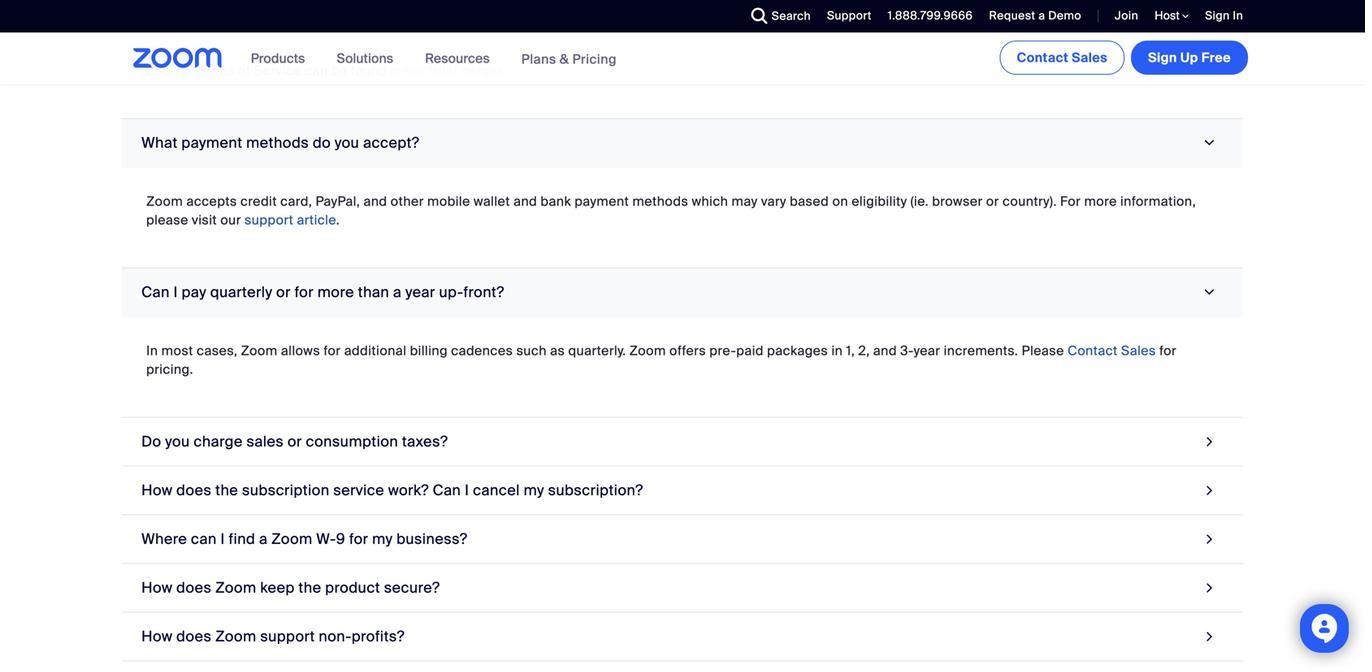 Task type: locate. For each thing, give the bounding box(es) containing it.
3 how from the top
[[141, 628, 173, 647]]

1 vertical spatial payment
[[575, 193, 629, 210]]

payment inside dropdown button
[[182, 134, 243, 152]]

zoom logo image
[[133, 48, 222, 68]]

sign in
[[1206, 8, 1244, 23]]

1 vertical spatial the
[[299, 579, 321, 598]]

1 vertical spatial or
[[276, 283, 291, 302]]

the down charge
[[215, 482, 238, 500]]

zoom left keep
[[215, 579, 257, 598]]

1 vertical spatial sign
[[1149, 49, 1178, 66]]

billing
[[410, 343, 448, 360]]

how inside how does the subscription service work? can i cancel my subscription? "dropdown button"
[[141, 482, 173, 500]]

right image inside how does zoom support non-profits? dropdown button
[[1203, 626, 1218, 648]]

right image inside how does zoom keep the product secure? "dropdown button"
[[1203, 578, 1218, 600]]

0 horizontal spatial methods
[[246, 134, 309, 152]]

0 horizontal spatial more
[[318, 283, 354, 302]]

right image inside where can i find a zoom w-9 for my business? dropdown button
[[1203, 529, 1218, 551]]

1 vertical spatial our
[[220, 212, 241, 229]]

and
[[364, 193, 387, 210], [514, 193, 537, 210], [874, 343, 897, 360]]

country).
[[1003, 193, 1057, 210]]

i left "pay"
[[174, 283, 178, 302]]

front?
[[464, 283, 504, 302]]

sign up free
[[1149, 49, 1232, 66]]

2 horizontal spatial and
[[874, 343, 897, 360]]

&
[[560, 51, 569, 68]]

product information navigation
[[239, 33, 629, 86]]

the inside "dropdown button"
[[215, 482, 238, 500]]

1 how from the top
[[141, 482, 173, 500]]

cancel
[[473, 482, 520, 500]]

or inside dropdown button
[[288, 433, 302, 452]]

0 horizontal spatial our
[[220, 212, 241, 229]]

0 vertical spatial how
[[141, 482, 173, 500]]

secure?
[[384, 579, 440, 598]]

1 vertical spatial in
[[832, 343, 843, 360]]

demo
[[1049, 8, 1082, 23]]

do
[[141, 433, 161, 452]]

sales
[[247, 433, 284, 452]]

1 vertical spatial .
[[336, 212, 340, 229]]

you
[[335, 134, 359, 152], [165, 433, 190, 452]]

sales inside the meetings navigation
[[1072, 49, 1108, 66]]

2 vertical spatial a
[[259, 530, 268, 549]]

2 horizontal spatial i
[[465, 482, 469, 500]]

my
[[524, 482, 544, 500], [372, 530, 393, 549]]

support down credit
[[245, 212, 294, 229]]

you inside dropdown button
[[165, 433, 190, 452]]

more left than
[[318, 283, 354, 302]]

contact sales link
[[1000, 41, 1125, 75], [1068, 343, 1157, 360]]

2 vertical spatial how
[[141, 628, 173, 647]]

0 vertical spatial contact
[[1017, 49, 1069, 66]]

0 horizontal spatial payment
[[182, 134, 243, 152]]

1 vertical spatial methods
[[633, 193, 689, 210]]

products button
[[251, 33, 312, 85]]

i left the 'find'
[[221, 530, 225, 549]]

right image
[[1199, 136, 1221, 151], [1199, 285, 1221, 300], [1203, 431, 1218, 453], [1203, 480, 1218, 502], [1203, 626, 1218, 648]]

my inside dropdown button
[[372, 530, 393, 549]]

and right 2,
[[874, 343, 897, 360]]

can inside dropdown button
[[191, 530, 217, 549]]

sales
[[1072, 49, 1108, 66], [1122, 343, 1157, 360]]

a right the 'find'
[[259, 530, 268, 549]]

can i pay quarterly or for more than a year up-front?
[[141, 283, 504, 302]]

or right browser
[[987, 193, 1000, 210]]

0 horizontal spatial you
[[165, 433, 190, 452]]

in up 'sign up free' button
[[1233, 8, 1244, 23]]

plans & pricing link
[[522, 51, 617, 68], [522, 51, 617, 68]]

right image inside the what payment methods do you accept? dropdown button
[[1199, 136, 1221, 151]]

or right sales
[[288, 433, 302, 452]]

1 horizontal spatial you
[[335, 134, 359, 152]]

1 horizontal spatial i
[[221, 530, 225, 549]]

0 vertical spatial my
[[524, 482, 544, 500]]

my right cancel
[[524, 482, 544, 500]]

search button
[[739, 0, 815, 33]]

0 horizontal spatial a
[[259, 530, 268, 549]]

1 horizontal spatial more
[[1085, 193, 1117, 210]]

year left up-
[[406, 283, 435, 302]]

zoom accepts credit card, paypal, and other mobile wallet and bank payment methods which may vary based on eligibility (ie. browser or country). for more information, please visit our
[[146, 193, 1197, 229]]

support
[[245, 212, 294, 229], [260, 628, 315, 647]]

can left "pay"
[[141, 283, 170, 302]]

can right work?
[[433, 482, 461, 500]]

0 horizontal spatial .
[[336, 212, 340, 229]]

a right than
[[393, 283, 402, 302]]

1 vertical spatial i
[[465, 482, 469, 500]]

year
[[406, 283, 435, 302], [914, 343, 941, 360]]

right image for more
[[1199, 285, 1221, 300]]

year left increments.
[[914, 343, 941, 360]]

the right keep
[[299, 579, 321, 598]]

1 horizontal spatial and
[[514, 193, 537, 210]]

find
[[229, 530, 255, 549]]

1 right image from the top
[[1203, 529, 1218, 551]]

0 horizontal spatial in
[[390, 62, 402, 79]]

0 vertical spatial in
[[390, 62, 402, 79]]

work?
[[388, 482, 429, 500]]

please
[[1022, 343, 1065, 360]]

2 vertical spatial does
[[176, 628, 212, 647]]

more inside zoom accepts credit card, paypal, and other mobile wallet and bank payment methods which may vary based on eligibility (ie. browser or country). for more information, please visit our
[[1085, 193, 1117, 210]]

on
[[833, 193, 849, 210]]

does inside dropdown button
[[176, 628, 212, 647]]

you inside dropdown button
[[335, 134, 359, 152]]

1 vertical spatial contact
[[1068, 343, 1118, 360]]

right image inside can i pay quarterly or for more than a year up-front? 'dropdown button'
[[1199, 285, 1221, 300]]

join link left host
[[1103, 0, 1143, 33]]

zoom inside where can i find a zoom w-9 for my business? dropdown button
[[272, 530, 313, 549]]

0 horizontal spatial my
[[372, 530, 393, 549]]

zoom up please
[[146, 193, 183, 210]]

pricing
[[573, 51, 617, 68]]

center
[[462, 62, 501, 79]]

0 vertical spatial sales
[[1072, 49, 1108, 66]]

1 vertical spatial support
[[260, 628, 315, 647]]

can left "be"
[[305, 62, 328, 79]]

1 vertical spatial can
[[433, 482, 461, 500]]

1 vertical spatial you
[[165, 433, 190, 452]]

quarterly
[[210, 283, 273, 302]]

0 vertical spatial can
[[305, 62, 328, 79]]

host button
[[1155, 8, 1189, 24]]

you right do
[[165, 433, 190, 452]]

zoom inside how does zoom keep the product secure? "dropdown button"
[[215, 579, 257, 598]]

1 horizontal spatial sign
[[1206, 8, 1230, 23]]

0 vertical spatial does
[[176, 482, 212, 500]]

1 horizontal spatial my
[[524, 482, 544, 500]]

contact down request a demo
[[1017, 49, 1069, 66]]

paid
[[737, 343, 764, 360]]

zoom
[[146, 193, 183, 210], [241, 343, 278, 360], [630, 343, 666, 360], [272, 530, 313, 549], [215, 579, 257, 598], [215, 628, 257, 647]]

payment right bank
[[575, 193, 629, 210]]

zoom left w-
[[272, 530, 313, 549]]

paypal,
[[316, 193, 360, 210]]

payment right "what"
[[182, 134, 243, 152]]

i inside 'dropdown button'
[[174, 283, 178, 302]]

i left cancel
[[465, 482, 469, 500]]

a left demo
[[1039, 8, 1046, 23]]

0 vertical spatial more
[[1085, 193, 1117, 210]]

sign up free button
[[1132, 41, 1249, 75]]

1 vertical spatial how
[[141, 579, 173, 598]]

0 vertical spatial contact sales link
[[1000, 41, 1125, 75]]

1 horizontal spatial in
[[832, 343, 843, 360]]

right image inside the do you charge sales or consumption taxes? dropdown button
[[1203, 431, 1218, 453]]

my right 9
[[372, 530, 393, 549]]

0 vertical spatial year
[[406, 283, 435, 302]]

the inside "dropdown button"
[[299, 579, 321, 598]]

2 how from the top
[[141, 579, 173, 598]]

subscription?
[[548, 482, 643, 500]]

sign
[[1206, 8, 1230, 23], [1149, 49, 1178, 66]]

2 vertical spatial or
[[288, 433, 302, 452]]

0 vertical spatial right image
[[1203, 529, 1218, 551]]

contact sales link inside the meetings navigation
[[1000, 41, 1125, 75]]

do you charge sales or consumption taxes? button
[[122, 418, 1244, 467]]

0 vertical spatial you
[[335, 134, 359, 152]]

article
[[297, 212, 336, 229]]

. left plans
[[501, 62, 505, 79]]

0 vertical spatial i
[[174, 283, 178, 302]]

1 vertical spatial does
[[176, 579, 212, 598]]

1 vertical spatial a
[[393, 283, 402, 302]]

can left the 'find'
[[191, 530, 217, 549]]

0 horizontal spatial in
[[146, 343, 158, 360]]

banner
[[114, 33, 1252, 86]]

1 horizontal spatial sales
[[1122, 343, 1157, 360]]

sign for sign in
[[1206, 8, 1230, 23]]

our right visit
[[220, 212, 241, 229]]

1 horizontal spatial our
[[405, 62, 426, 79]]

join link
[[1103, 0, 1143, 33], [1115, 8, 1139, 23]]

how inside how does zoom support non-profits? dropdown button
[[141, 628, 173, 647]]

free
[[1202, 49, 1232, 66]]

1.888.799.9666 button
[[876, 0, 977, 33], [888, 8, 973, 23]]

does for how does zoom keep the product secure?
[[176, 579, 212, 598]]

3 does from the top
[[176, 628, 212, 647]]

1 vertical spatial in
[[146, 343, 158, 360]]

1 vertical spatial can
[[191, 530, 217, 549]]

in left most
[[146, 343, 158, 360]]

0 horizontal spatial and
[[364, 193, 387, 210]]

0 horizontal spatial sign
[[1149, 49, 1178, 66]]

does inside "dropdown button"
[[176, 482, 212, 500]]

does
[[176, 482, 212, 500], [176, 579, 212, 598], [176, 628, 212, 647]]

sign left up
[[1149, 49, 1178, 66]]

1 horizontal spatial a
[[393, 283, 402, 302]]

1 vertical spatial my
[[372, 530, 393, 549]]

and left other
[[364, 193, 387, 210]]

do you charge sales or consumption taxes?
[[141, 433, 448, 452]]

contact right please
[[1068, 343, 1118, 360]]

0 vertical spatial methods
[[246, 134, 309, 152]]

. down the paypal,
[[336, 212, 340, 229]]

0 horizontal spatial the
[[215, 482, 238, 500]]

charge
[[194, 433, 243, 452]]

0 vertical spatial a
[[1039, 8, 1046, 23]]

zoom inside zoom accepts credit card, paypal, and other mobile wallet and bank payment methods which may vary based on eligibility (ie. browser or country). for more information, please visit our
[[146, 193, 183, 210]]

how inside how does zoom keep the product secure? "dropdown button"
[[141, 579, 173, 598]]

1 vertical spatial more
[[318, 283, 354, 302]]

my inside "dropdown button"
[[524, 482, 544, 500]]

0 vertical spatial sign
[[1206, 8, 1230, 23]]

1 horizontal spatial payment
[[575, 193, 629, 210]]

our left the trust
[[405, 62, 426, 79]]

for
[[295, 283, 314, 302], [324, 343, 341, 360], [1160, 343, 1177, 360], [349, 530, 368, 549]]

other
[[391, 193, 424, 210]]

0 vertical spatial .
[[501, 62, 505, 79]]

i
[[174, 283, 178, 302], [465, 482, 469, 500], [221, 530, 225, 549]]

methods inside zoom accepts credit card, paypal, and other mobile wallet and bank payment methods which may vary based on eligibility (ie. browser or country). for more information, please visit our
[[633, 193, 689, 210]]

in right found
[[390, 62, 402, 79]]

0 vertical spatial or
[[987, 193, 1000, 210]]

2 right image from the top
[[1203, 578, 1218, 600]]

i inside dropdown button
[[221, 530, 225, 549]]

methods left which
[[633, 193, 689, 210]]

in left the 1,
[[832, 343, 843, 360]]

packages
[[767, 343, 828, 360]]

sign for sign up free
[[1149, 49, 1178, 66]]

i inside "dropdown button"
[[465, 482, 469, 500]]

payment
[[182, 134, 243, 152], [575, 193, 629, 210]]

support left non-
[[260, 628, 315, 647]]

or right quarterly
[[276, 283, 291, 302]]

0 horizontal spatial year
[[406, 283, 435, 302]]

0 horizontal spatial i
[[174, 283, 178, 302]]

3-
[[901, 343, 914, 360]]

how does zoom support non-profits?
[[141, 628, 405, 647]]

contact sales link down demo
[[1000, 41, 1125, 75]]

1 horizontal spatial .
[[501, 62, 505, 79]]

my for subscription?
[[524, 482, 544, 500]]

more right the "for"
[[1085, 193, 1117, 210]]

our
[[405, 62, 426, 79], [220, 212, 241, 229]]

and left bank
[[514, 193, 537, 210]]

zoom left allows
[[241, 343, 278, 360]]

support inside dropdown button
[[260, 628, 315, 647]]

0 horizontal spatial can
[[191, 530, 217, 549]]

can
[[141, 283, 170, 302], [433, 482, 461, 500]]

zoom's
[[146, 62, 193, 79]]

0 vertical spatial payment
[[182, 134, 243, 152]]

methods left 'do' on the left of the page
[[246, 134, 309, 152]]

zoom left the 'offers'
[[630, 343, 666, 360]]

tab list
[[122, 0, 1244, 662]]

a
[[1039, 8, 1046, 23], [393, 283, 402, 302], [259, 530, 268, 549]]

contact
[[1017, 49, 1069, 66], [1068, 343, 1118, 360]]

1 horizontal spatial can
[[433, 482, 461, 500]]

you right 'do' on the left of the page
[[335, 134, 359, 152]]

methods
[[246, 134, 309, 152], [633, 193, 689, 210]]

sign up free
[[1206, 8, 1230, 23]]

2 vertical spatial i
[[221, 530, 225, 549]]

1 vertical spatial right image
[[1203, 578, 1218, 600]]

0 vertical spatial can
[[141, 283, 170, 302]]

0 horizontal spatial sales
[[1072, 49, 1108, 66]]

accept?
[[363, 134, 420, 152]]

1 horizontal spatial can
[[305, 62, 328, 79]]

zoom down "how does zoom keep the product secure?"
[[215, 628, 257, 647]]

1 horizontal spatial the
[[299, 579, 321, 598]]

right image inside how does the subscription service work? can i cancel my subscription? "dropdown button"
[[1203, 480, 1218, 502]]

right image
[[1203, 529, 1218, 551], [1203, 578, 1218, 600]]

2 does from the top
[[176, 579, 212, 598]]

or inside 'dropdown button'
[[276, 283, 291, 302]]

0 vertical spatial the
[[215, 482, 238, 500]]

contact sales link right please
[[1068, 343, 1157, 360]]

1 horizontal spatial methods
[[633, 193, 689, 210]]

sign inside button
[[1149, 49, 1178, 66]]

where
[[141, 530, 187, 549]]

does inside "dropdown button"
[[176, 579, 212, 598]]

how does the subscription service work? can i cancel my subscription?
[[141, 482, 643, 500]]

0 horizontal spatial can
[[141, 283, 170, 302]]

how does zoom support non-profits? button
[[122, 613, 1244, 662]]

host
[[1155, 8, 1183, 23]]

1 vertical spatial year
[[914, 343, 941, 360]]

1 horizontal spatial in
[[1233, 8, 1244, 23]]

up-
[[439, 283, 464, 302]]

1 does from the top
[[176, 482, 212, 500]]

for
[[1061, 193, 1081, 210]]



Task type: vqa. For each thing, say whether or not it's contained in the screenshot.
personal menu Menu at the left
no



Task type: describe. For each thing, give the bounding box(es) containing it.
methods inside dropdown button
[[246, 134, 309, 152]]

may
[[732, 193, 758, 210]]

join link up the meetings navigation
[[1115, 8, 1139, 23]]

contact sales
[[1017, 49, 1108, 66]]

or for do you charge sales or consumption taxes?
[[288, 433, 302, 452]]

do
[[313, 134, 331, 152]]

please
[[146, 212, 188, 229]]

how does zoom keep the product secure?
[[141, 579, 440, 598]]

consumption
[[306, 433, 398, 452]]

or inside zoom accepts credit card, paypal, and other mobile wallet and bank payment methods which may vary based on eligibility (ie. browser or country). for more information, please visit our
[[987, 193, 1000, 210]]

resources button
[[425, 33, 497, 85]]

increments.
[[944, 343, 1019, 360]]

0 vertical spatial in
[[1233, 8, 1244, 23]]

how does the subscription service work? can i cancel my subscription? button
[[122, 467, 1244, 516]]

payment inside zoom accepts credit card, paypal, and other mobile wallet and bank payment methods which may vary based on eligibility (ie. browser or country). for more information, please visit our
[[575, 193, 629, 210]]

card,
[[280, 193, 312, 210]]

quarterly.
[[569, 343, 626, 360]]

a inside where can i find a zoom w-9 for my business? dropdown button
[[259, 530, 268, 549]]

1 horizontal spatial year
[[914, 343, 941, 360]]

can inside 'dropdown button'
[[141, 283, 170, 302]]

contact inside contact sales link
[[1017, 49, 1069, 66]]

1 vertical spatial contact sales link
[[1068, 343, 1157, 360]]

(ie.
[[911, 193, 929, 210]]

0 vertical spatial support
[[245, 212, 294, 229]]

service
[[333, 482, 385, 500]]

join
[[1115, 8, 1139, 23]]

2 horizontal spatial a
[[1039, 8, 1046, 23]]

2,
[[859, 343, 870, 360]]

support
[[827, 8, 872, 23]]

cases,
[[197, 343, 238, 360]]

pay
[[182, 283, 206, 302]]

right image for how does zoom keep the product secure?
[[1203, 578, 1218, 600]]

request
[[990, 8, 1036, 23]]

taxes?
[[402, 433, 448, 452]]

of
[[238, 62, 251, 79]]

products
[[251, 50, 305, 67]]

terms
[[196, 62, 235, 79]]

allows
[[281, 343, 320, 360]]

how for how does the subscription service work? can i cancel my subscription?
[[141, 482, 173, 500]]

where can i find a zoom w-9 for my business? button
[[122, 516, 1244, 565]]

support article link
[[245, 212, 336, 229]]

support article .
[[245, 212, 340, 229]]

search
[[772, 9, 811, 24]]

zoom's terms of service can be found in our trust center .
[[146, 62, 505, 79]]

offers
[[670, 343, 706, 360]]

my for business?
[[372, 530, 393, 549]]

resources
[[425, 50, 490, 67]]

found
[[351, 62, 387, 79]]

subscription
[[242, 482, 330, 500]]

information,
[[1121, 193, 1197, 210]]

can inside "dropdown button"
[[433, 482, 461, 500]]

for inside dropdown button
[[349, 530, 368, 549]]

trust
[[429, 62, 458, 79]]

pricing.
[[146, 361, 193, 378]]

what
[[141, 134, 178, 152]]

visit
[[192, 212, 217, 229]]

w-
[[316, 530, 336, 549]]

be
[[331, 62, 348, 79]]

banner containing contact sales
[[114, 33, 1252, 86]]

what payment methods do you accept?
[[141, 134, 420, 152]]

business?
[[397, 530, 468, 549]]

which
[[692, 193, 729, 210]]

cadences
[[451, 343, 513, 360]]

does for how does zoom support non-profits?
[[176, 628, 212, 647]]

based
[[790, 193, 829, 210]]

does for how does the subscription service work? can i cancel my subscription?
[[176, 482, 212, 500]]

wallet
[[474, 193, 510, 210]]

product
[[325, 579, 380, 598]]

profits?
[[352, 628, 405, 647]]

request a demo
[[990, 8, 1082, 23]]

how for how does zoom support non-profits?
[[141, 628, 173, 647]]

0 vertical spatial our
[[405, 62, 426, 79]]

solutions button
[[337, 33, 401, 85]]

or for can i pay quarterly or for more than a year up-front?
[[276, 283, 291, 302]]

up
[[1181, 49, 1199, 66]]

bank
[[541, 193, 571, 210]]

plans & pricing
[[522, 51, 617, 68]]

credit
[[241, 193, 277, 210]]

service
[[254, 62, 301, 79]]

for inside 'dropdown button'
[[295, 283, 314, 302]]

1.888.799.9666
[[888, 8, 973, 23]]

right image for taxes?
[[1203, 431, 1218, 453]]

year inside 'dropdown button'
[[406, 283, 435, 302]]

solutions
[[337, 50, 394, 67]]

right image for where can i find a zoom w-9 for my business?
[[1203, 529, 1218, 551]]

non-
[[319, 628, 352, 647]]

a inside can i pay quarterly or for more than a year up-front? 'dropdown button'
[[393, 283, 402, 302]]

how does zoom keep the product secure? button
[[122, 565, 1244, 613]]

in most cases, zoom allows for additional billing cadences such as quarterly. zoom offers pre-paid packages in 1, 2, and 3-year increments. please contact sales
[[146, 343, 1157, 360]]

right image for can
[[1203, 480, 1218, 502]]

what payment methods do you accept? button
[[122, 119, 1244, 168]]

more inside 'dropdown button'
[[318, 283, 354, 302]]

than
[[358, 283, 389, 302]]

zoom inside how does zoom support non-profits? dropdown button
[[215, 628, 257, 647]]

how for how does zoom keep the product secure?
[[141, 579, 173, 598]]

in our trust center link
[[390, 62, 501, 79]]

where can i find a zoom w-9 for my business?
[[141, 530, 468, 549]]

such
[[517, 343, 547, 360]]

eligibility
[[852, 193, 908, 210]]

browser
[[933, 193, 983, 210]]

our inside zoom accepts credit card, paypal, and other mobile wallet and bank payment methods which may vary based on eligibility (ie. browser or country). for more information, please visit our
[[220, 212, 241, 229]]

meetings navigation
[[997, 33, 1252, 78]]

1,
[[847, 343, 855, 360]]

tab list containing what payment methods do you accept?
[[122, 0, 1244, 662]]

for inside for pricing.
[[1160, 343, 1177, 360]]

plans
[[522, 51, 556, 68]]

for pricing.
[[146, 343, 1177, 378]]

1 vertical spatial sales
[[1122, 343, 1157, 360]]

keep
[[260, 579, 295, 598]]

mobile
[[428, 193, 470, 210]]

pre-
[[710, 343, 737, 360]]



